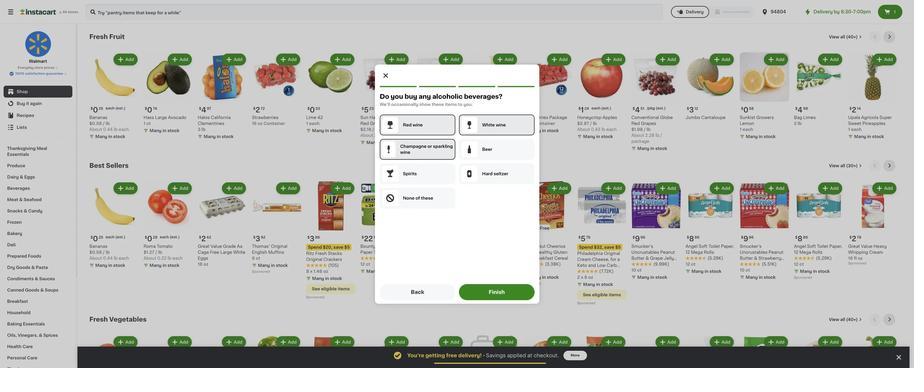 Task type: describe. For each thing, give the bounding box(es) containing it.
spend $32, save $5
[[579, 246, 621, 250]]

beverages?
[[464, 93, 503, 100]]

items for 5
[[609, 293, 621, 297]]

2 paper, from the left
[[830, 245, 843, 249]]

2 horizontal spatial free
[[540, 226, 550, 231]]

many inside raspberries package 12 oz container many in stock
[[529, 129, 541, 133]]

cheese,
[[592, 258, 610, 262]]

none of these
[[403, 196, 433, 200]]

getting
[[426, 354, 445, 358]]

oz down lifestyle
[[588, 276, 593, 280]]

4 for $ 4 97
[[201, 107, 206, 114]]

prepared foods link
[[4, 251, 72, 262]]

$20,
[[323, 246, 332, 250]]

2 (5.29k) from the left
[[816, 257, 832, 261]]

champagne or sparkling wine
[[400, 144, 453, 154]]

3 inside halos california clementines 3 lb
[[198, 128, 201, 132]]

thomas'
[[252, 245, 270, 249]]

2 down lifestyle
[[577, 276, 580, 280]]

about inside roma tomato $1.27 / lb about 0.22 lb each
[[144, 257, 156, 261]]

96 for smucker's uncrustables peanut butter & grape jelly sandwich
[[641, 236, 646, 240]]

18 inside great value grade aa cage free large white eggs 18 oz
[[198, 262, 203, 267]]

container
[[535, 122, 555, 126]]

2 angel soft toilet paper, 12 mega rolls from the left
[[794, 245, 843, 255]]

save for 3
[[333, 246, 343, 250]]

fresh for fresh fruit
[[89, 34, 108, 40]]

1 soft from the left
[[699, 245, 708, 249]]

bananas $0.58 / lb about 0.44 lb each for 2
[[89, 245, 129, 261]]

everyday store prices link
[[18, 66, 58, 70]]

checkout.
[[534, 354, 559, 358]]

16 inside great value heavy whipping cream 16 fl oz
[[849, 257, 853, 261]]

$0.58 for 2
[[89, 251, 102, 255]]

spend for 3
[[308, 246, 322, 250]]

back button
[[380, 284, 455, 300]]

1 button
[[878, 5, 903, 19]]

/pkg (est.) for $ 4 51
[[647, 107, 666, 110]]

savings
[[486, 354, 506, 358]]

these inside 'do you buy any alcoholic beverages? we'll occasionally show these items to you.'
[[432, 102, 444, 107]]

10 ct for smucker's uncrustables peanut butter & grape jelly sandwich
[[632, 268, 642, 273]]

$ inside '$ 2 42'
[[199, 236, 201, 240]]

lemon
[[740, 122, 755, 126]]

$ inside $ 2 72
[[253, 107, 256, 111]]

16 inside strawberries 16 oz container
[[252, 122, 257, 126]]

18 inside $ 22 18
[[374, 236, 378, 240]]

view for 8
[[829, 164, 840, 168]]

foods
[[28, 254, 41, 259]]

2 mega from the left
[[800, 251, 811, 255]]

lime
[[306, 116, 317, 120]]

lb inside $ 3 premium california lemons 2 lb bag
[[473, 128, 477, 132]]

$ inside '$ 4 81'
[[416, 107, 418, 111]]

(5.51k)
[[762, 262, 777, 267]]

lemons
[[469, 122, 486, 126]]

sunkist
[[740, 116, 756, 120]]

/pkg (est.) for $ 5 23
[[376, 107, 395, 110]]

1 vertical spatial these
[[421, 196, 433, 200]]

$3.68 element
[[523, 233, 573, 244]]

package for $ 4 81
[[415, 139, 433, 144]]

1 rolls from the left
[[704, 251, 714, 255]]

you
[[391, 93, 403, 100]]

white wine
[[482, 123, 506, 127]]

vegetables
[[109, 317, 147, 323]]

about inside 'conventional globe red grapes $1.98 / lb about 2.28 lb / package'
[[632, 133, 644, 138]]

view all (40+) button for fresh vegetables
[[827, 314, 865, 326]]

$5 for 3
[[344, 246, 350, 250]]

6:30-
[[841, 10, 853, 14]]

12 inside raspberries package 12 oz container many in stock
[[523, 122, 528, 126]]

& right the meat
[[19, 198, 23, 202]]

great for $ 2 78
[[849, 245, 860, 249]]

1 inside sunkist growers lemon 1 each
[[740, 128, 742, 132]]

household link
[[4, 307, 72, 319]]

grape
[[650, 257, 663, 261]]

halos california clementines 3 lb
[[198, 116, 231, 132]]

2 inside $ 3 premium california lemons 2 lb bag
[[469, 128, 472, 132]]

upala agricola super sweet pineapples 1 each
[[849, 116, 892, 132]]

1 12 ct from the left
[[361, 262, 370, 267]]

0.43
[[591, 128, 601, 132]]

thomas' original english muffins 6 ct
[[252, 245, 287, 261]]

items for 3
[[338, 287, 350, 291]]

pasta
[[36, 266, 48, 270]]

10 ct for smucker's uncrustables peanut butter & strawberry jam sandwich
[[740, 268, 750, 273]]

each inside $1.24 each (estimated) element
[[592, 107, 601, 110]]

$ inside $ 4 97
[[199, 107, 201, 111]]

stores
[[68, 10, 78, 14]]

free inside honey nut cheerios heart healthy gluten free breakfast cereal
[[523, 257, 532, 261]]

original for muffins
[[271, 245, 287, 249]]

ct inside thomas' original english muffins 6 ct
[[256, 257, 260, 261]]

clementines
[[198, 122, 224, 126]]

baking essentials link
[[4, 319, 72, 330]]

conventional
[[632, 116, 659, 120]]

beer
[[482, 147, 492, 152]]

(40+) for fresh fruit
[[847, 35, 858, 39]]

ct inside hass large avocado 1 ct
[[146, 122, 151, 126]]

walmart logo image
[[25, 31, 51, 57]]

dry
[[7, 266, 15, 270]]

cheerios
[[547, 245, 566, 249]]

for
[[611, 258, 616, 262]]

bounty select-a-size paper towels
[[361, 245, 405, 255]]

all for 4
[[841, 35, 846, 39]]

•
[[483, 354, 485, 358]]

28
[[153, 236, 157, 240]]

treatment tracker modal dialog
[[77, 347, 910, 369]]

jumbo
[[686, 116, 701, 120]]

butter for smucker's uncrustables peanut butter & grape jelly sandwich
[[632, 257, 645, 261]]

2 left 78
[[852, 236, 857, 243]]

1 inside upala agricola super sweet pineapples 1 each
[[849, 128, 850, 132]]

save for 5
[[605, 246, 614, 250]]

eligible for 5
[[592, 293, 608, 297]]

72
[[261, 107, 265, 111]]

canned goods & soups
[[7, 288, 58, 293]]

a-
[[392, 245, 397, 249]]

4 for $ 4 81
[[418, 107, 423, 114]]

meat
[[7, 198, 18, 202]]

red wine
[[403, 123, 423, 127]]

large inside hass large avocado 1 ct
[[155, 116, 167, 120]]

10 for smucker's uncrustables peanut butter & strawberry jam sandwich
[[740, 268, 745, 273]]

$ 0 25 for 2
[[91, 236, 103, 243]]

$ inside the $ 0 74
[[145, 107, 147, 111]]

fresh inside 'ritz fresh stacks original crackers'
[[315, 252, 327, 256]]

each inside honeycrisp apples $2.87 / lb about 0.43 lb each
[[607, 128, 617, 132]]

0 horizontal spatial eggs
[[24, 175, 35, 179]]

& left sauces on the left bottom of page
[[35, 277, 38, 281]]

health care
[[7, 345, 33, 349]]

1 vertical spatial essentials
[[23, 322, 45, 327]]

1 angel soft toilet paper, 12 mega rolls from the left
[[686, 245, 734, 255]]

more
[[571, 354, 580, 358]]

view for 4
[[829, 35, 840, 39]]

$ inside $ 3 12
[[687, 107, 689, 111]]

x for 3
[[310, 270, 313, 274]]

33
[[316, 107, 320, 111]]

1 (5.29k) from the left
[[708, 257, 724, 261]]

0.44 for 2
[[103, 257, 113, 261]]

$ inside the $ 3 88
[[307, 236, 310, 240]]

honeycrisp
[[577, 116, 602, 120]]

9 for smucker's uncrustables peanut butter & strawberry jam sandwich
[[744, 236, 749, 243]]

hass large avocado 1 ct
[[144, 116, 186, 126]]

california inside $ 3 premium california lemons 2 lb bag
[[489, 116, 509, 120]]

frozen
[[7, 220, 22, 225]]

finish button
[[459, 284, 535, 300]]

sauces
[[39, 277, 55, 281]]

$ inside $ 4 51
[[633, 107, 635, 111]]

(est.) for $1.24 each (estimated) element
[[602, 107, 611, 110]]

beverages
[[7, 187, 30, 191]]

sunkist growers lemon 1 each
[[740, 116, 774, 132]]

limes
[[804, 116, 816, 120]]

1 inside lime 42 1 each
[[306, 122, 308, 126]]

(40+) for fresh vegetables
[[847, 318, 858, 322]]

1 paper, from the left
[[721, 245, 734, 249]]

white inside 'add your shopping preferences' element
[[482, 123, 495, 127]]

eligible for 3
[[321, 287, 337, 291]]

(30+)
[[847, 164, 858, 168]]

package for $ 4 51
[[632, 139, 650, 144]]

3 view from the top
[[829, 318, 840, 322]]

product group containing 1
[[577, 52, 627, 141]]

seltzer
[[494, 172, 508, 176]]

oz inside great value heavy whipping cream 16 fl oz
[[858, 257, 863, 261]]

• savings applied at checkout.
[[483, 354, 559, 358]]

25 for 4
[[99, 107, 103, 111]]

view all (40+) for fruit
[[829, 35, 858, 39]]

94804
[[771, 10, 786, 14]]

great for $ 2 42
[[198, 245, 210, 249]]

1 inside "button"
[[894, 10, 896, 14]]

items inside 'do you buy any alcoholic beverages? we'll occasionally show these items to you.'
[[445, 102, 457, 107]]

& inside the smucker's uncrustables peanut butter & grape jelly sandwich
[[646, 257, 649, 261]]

25 for 2
[[99, 236, 103, 240]]

sandwich for grape
[[632, 262, 652, 267]]

red inside 'conventional globe red grapes $1.98 / lb about 2.28 lb / package'
[[632, 122, 640, 126]]

$ 2 78
[[850, 236, 862, 243]]

2 angel from the left
[[794, 245, 806, 249]]

bananas $0.58 / lb about 0.44 lb each for 4
[[89, 116, 129, 132]]

essentials inside thanksgiving meal essentials
[[7, 153, 29, 157]]

jam
[[740, 262, 749, 267]]

produce
[[7, 164, 25, 168]]

fresh for fresh vegetables
[[89, 317, 108, 323]]

delivery by 6:30-7:00pm link
[[804, 8, 871, 15]]

bag
[[478, 128, 486, 132]]

premium
[[469, 116, 488, 120]]

shop
[[17, 90, 28, 94]]

$ 5 23
[[362, 107, 374, 114]]

(est.) for $5.23 per package (estimated) element
[[385, 107, 395, 110]]

applied
[[507, 354, 526, 358]]

bag inside bag limes 2 lb
[[794, 116, 803, 120]]

hass
[[144, 116, 154, 120]]

$4.51 per package (estimated) element
[[632, 104, 681, 115]]

recipes
[[17, 114, 34, 118]]

$4.81 per package (estimated) element
[[415, 104, 464, 115]]

2 soft from the left
[[807, 245, 816, 249]]

each inside sunkist growers lemon 1 each
[[743, 128, 753, 132]]

$ 0 74
[[145, 107, 157, 114]]

do
[[380, 93, 389, 100]]

/ inside roma tomato $1.27 / lb about 0.22 lb each
[[155, 251, 157, 255]]

$ 2 42
[[199, 236, 211, 243]]

/ inside honeycrisp apples $2.87 / lb about 0.43 lb each
[[590, 122, 592, 126]]

original inside 'ritz fresh stacks original crackers'
[[306, 258, 323, 262]]

add your shopping preferences element
[[375, 65, 539, 304]]

$ inside $ 2 14
[[850, 107, 852, 111]]

condiments & sauces
[[7, 277, 55, 281]]

3 for $ 3 88
[[310, 236, 315, 243]]

whipping
[[849, 251, 868, 255]]

$5.23 per package (estimated) element
[[361, 104, 410, 115]]

service type group
[[671, 6, 754, 18]]

smucker's uncrustables peanut butter & grape jelly sandwich
[[632, 245, 675, 267]]

package
[[549, 116, 567, 120]]

$ inside $ 5 76
[[579, 236, 581, 240]]

$32,
[[594, 246, 604, 250]]

large inside great value grade aa cage free large white eggs 18 oz
[[220, 251, 232, 255]]

2 x 8 oz
[[577, 276, 593, 280]]

ct inside "product" group
[[366, 262, 370, 267]]

$ inside $ 0 33
[[307, 107, 310, 111]]

& right dairy
[[20, 175, 23, 179]]

$ 1 24
[[579, 107, 589, 114]]

2 inside bag limes 2 lb
[[794, 122, 797, 126]]

1 item carousel region from the top
[[89, 31, 898, 155]]

$0.58 for 4
[[89, 122, 102, 126]]

51
[[641, 107, 645, 111]]

cream inside great value heavy whipping cream 16 fl oz
[[870, 251, 883, 255]]

78
[[857, 236, 862, 240]]

& left candy on the bottom left of page
[[24, 209, 27, 213]]

& inside 'link'
[[40, 288, 44, 293]]

$ inside $ 4 98
[[796, 107, 798, 111]]

each inside lime 42 1 each
[[309, 122, 320, 126]]

beverages link
[[4, 183, 72, 194]]

lb inside halos california clementines 3 lb
[[202, 128, 206, 132]]

each inside "$0.28 each (estimated)" element
[[160, 236, 169, 239]]

$ 4 81
[[416, 107, 428, 114]]

product group containing 22
[[361, 181, 410, 276]]

see for 3
[[312, 287, 320, 291]]

breakfast inside honey nut cheerios heart healthy gluten free breakfast cereal
[[534, 257, 553, 261]]

$ inside $ 2 78
[[850, 236, 852, 240]]

3 for $ 3 92
[[256, 236, 260, 243]]

about inside honeycrisp apples $2.87 / lb about 0.43 lb each
[[577, 128, 590, 132]]

$ 3 92
[[253, 236, 266, 243]]

see eligible items button for 5
[[577, 290, 627, 300]]

$5 for 5
[[615, 246, 621, 250]]

3 for $ 3 12
[[689, 107, 694, 114]]

strawberry
[[759, 257, 782, 261]]

bananas for 2
[[89, 245, 107, 249]]

oz inside raspberries package 12 oz container many in stock
[[529, 122, 534, 126]]



Task type: locate. For each thing, give the bounding box(es) containing it.
1 10 from the left
[[632, 268, 636, 273]]

1 horizontal spatial 5
[[581, 236, 586, 243]]

see eligible items button
[[306, 284, 356, 294], [577, 290, 627, 300]]

green seedless grapes bag $1.98 / lb about 2.43 lb / package
[[415, 116, 464, 144]]

in inside raspberries package 12 oz container many in stock
[[542, 129, 546, 133]]

2 item carousel region from the top
[[89, 160, 898, 309]]

rolls
[[704, 251, 714, 255], [813, 251, 823, 255]]

0 vertical spatial view all (40+) button
[[827, 31, 865, 43]]

98
[[803, 107, 808, 111]]

red down conventional
[[632, 122, 640, 126]]

10 ct down jam
[[740, 268, 750, 273]]

goods for canned
[[25, 288, 39, 293]]

spend up ritz
[[308, 246, 322, 250]]

butter up jam
[[740, 257, 753, 261]]

0 horizontal spatial delivery
[[686, 10, 704, 14]]

1 $ 0 25 from the top
[[91, 107, 103, 114]]

/pkg (est.) inside "$4.81 per package (estimated)" element
[[430, 107, 449, 110]]

1 vertical spatial see
[[583, 293, 591, 297]]

3 all from the top
[[841, 318, 846, 322]]

2 left 72
[[256, 107, 260, 114]]

cream inside philadelphia original cream cheese, for a keto and low carb lifestyle
[[577, 258, 591, 262]]

care inside 'link'
[[22, 345, 33, 349]]

1 vertical spatial 5
[[581, 236, 586, 243]]

uncrustables inside the smucker's uncrustables peanut butter & grape jelly sandwich
[[632, 251, 659, 255]]

1 horizontal spatial original
[[306, 258, 323, 262]]

dry goods & pasta
[[7, 266, 48, 270]]

(est.) for "$4.81 per package (estimated)" element at top
[[439, 107, 449, 110]]

0 horizontal spatial 9
[[635, 236, 640, 243]]

0 horizontal spatial /pkg (est.)
[[376, 107, 395, 110]]

0 horizontal spatial large
[[155, 116, 167, 120]]

10 down jam
[[740, 268, 745, 273]]

1 vertical spatial white
[[233, 251, 245, 255]]

3 up jumbo
[[689, 107, 694, 114]]

0 vertical spatial essentials
[[7, 153, 29, 157]]

9 up the smucker's uncrustables peanut butter & grape jelly sandwich
[[635, 236, 640, 243]]

0 horizontal spatial paper,
[[721, 245, 734, 249]]

1 vertical spatial item carousel region
[[89, 160, 898, 309]]

4 left 51
[[635, 107, 640, 114]]

x down lifestyle
[[581, 276, 584, 280]]

3 item carousel region from the top
[[89, 314, 898, 369]]

96 up the smucker's uncrustables peanut butter & grape jelly sandwich
[[641, 236, 646, 240]]

1 vertical spatial $ 0 25
[[91, 236, 103, 243]]

smucker's for smucker's uncrustables peanut butter & strawberry jam sandwich
[[740, 245, 762, 249]]

/pkg right 81 at left top
[[430, 107, 438, 110]]

$ 4 98
[[796, 107, 808, 114]]

main content containing 0
[[77, 24, 910, 369]]

(est.) inside $5.23 per package (estimated) element
[[385, 107, 395, 110]]

1 vertical spatial original
[[604, 252, 620, 256]]

each (est.) inside $1.24 each (estimated) element
[[592, 107, 611, 110]]

& left pasta
[[31, 266, 35, 270]]

fresh fruit
[[89, 34, 125, 40]]

all inside popup button
[[841, 164, 846, 168]]

package
[[390, 133, 408, 138], [415, 139, 433, 144], [632, 139, 650, 144]]

1 horizontal spatial eggs
[[198, 257, 208, 261]]

1 horizontal spatial spend
[[579, 246, 593, 250]]

instacart logo image
[[20, 8, 56, 15]]

vinegars,
[[18, 334, 38, 338]]

2 left 14
[[852, 107, 857, 114]]

lb inside bag limes 2 lb
[[798, 122, 802, 126]]

buy it again
[[17, 102, 42, 106]]

$0.25 each (estimated) element for 4
[[89, 104, 139, 115]]

view all (40+) for vegetables
[[829, 318, 858, 322]]

1 horizontal spatial free
[[523, 257, 532, 261]]

(est.) for "$0.28 each (estimated)" element
[[170, 236, 180, 239]]

aa
[[237, 245, 242, 249]]

red inside sun harvest seedless red grapes $2.18 / lb about 2.4 lb / package
[[361, 122, 369, 126]]

smucker's for smucker's uncrustables peanut butter & grape jelly sandwich
[[632, 245, 653, 249]]

crackers
[[324, 258, 342, 262]]

value inside great value heavy whipping cream 16 fl oz
[[861, 245, 873, 249]]

1 horizontal spatial save
[[605, 246, 614, 250]]

2 12 ct from the left
[[686, 262, 696, 267]]

1 $ 8 86 from the left
[[687, 236, 700, 243]]

3 /pkg (est.) from the left
[[647, 107, 666, 110]]

0 horizontal spatial see eligible items button
[[306, 284, 356, 294]]

1 25 from the top
[[99, 107, 103, 111]]

all
[[841, 35, 846, 39], [841, 164, 846, 168], [841, 318, 846, 322]]

2 bananas from the top
[[89, 245, 107, 249]]

2 vertical spatial view
[[829, 318, 840, 322]]

& left spices on the bottom
[[39, 334, 42, 338]]

$1.98 down conventional
[[632, 128, 643, 132]]

angel soft toilet paper, 12 mega rolls
[[686, 245, 734, 255], [794, 245, 843, 255]]

4 for $ 4 51
[[635, 107, 640, 114]]

peanut for grape
[[661, 251, 675, 255]]

smucker's up grape
[[632, 245, 653, 249]]

buy it again link
[[4, 98, 72, 110]]

2 great from the left
[[849, 245, 860, 249]]

and
[[588, 264, 596, 268]]

1 $0.58 from the top
[[89, 122, 102, 126]]

essentials down thanksgiving
[[7, 153, 29, 157]]

pineapples
[[863, 122, 886, 126]]

stock inside raspberries package 12 oz container many in stock
[[547, 129, 559, 133]]

1 horizontal spatial seedless
[[429, 116, 448, 120]]

4 left 98
[[798, 107, 803, 114]]

1 horizontal spatial 10 ct
[[740, 268, 750, 273]]

thanksgiving meal essentials link
[[4, 143, 72, 160]]

1 great from the left
[[198, 245, 210, 249]]

1 value from the left
[[211, 245, 222, 249]]

1 /pkg from the left
[[376, 107, 385, 110]]

2 /pkg from the left
[[430, 107, 438, 110]]

1 horizontal spatial $1.98
[[632, 128, 643, 132]]

/pkg (est.) down we'll
[[376, 107, 395, 110]]

12 inside $ 3 12
[[695, 107, 699, 111]]

1 inside "product" group
[[581, 107, 584, 114]]

2 $ 9 96 from the left
[[741, 236, 754, 243]]

cream up keto
[[577, 258, 591, 262]]

wine down the green
[[413, 123, 423, 127]]

each (est.) inside "$0.28 each (estimated)" element
[[160, 236, 180, 239]]

0 vertical spatial goods
[[16, 266, 30, 270]]

2 view all (40+) button from the top
[[827, 314, 865, 326]]

$ inside $ 0 28
[[145, 236, 147, 240]]

free up $3.68 "element"
[[540, 226, 550, 231]]

about inside sun harvest seedless red grapes $2.18 / lb about 2.4 lb / package
[[361, 133, 373, 138]]

2 horizontal spatial /pkg (est.)
[[647, 107, 666, 110]]

$ inside $ 5 23
[[362, 107, 364, 111]]

oz down 'cage'
[[204, 262, 209, 267]]

/pkg inside $5.23 per package (estimated) element
[[376, 107, 385, 110]]

2 down lemons
[[469, 128, 472, 132]]

1 vertical spatial bananas $0.58 / lb about 0.44 lb each
[[89, 245, 129, 261]]

$ inside $ 22 18
[[362, 236, 364, 240]]

1 smucker's from the left
[[632, 245, 653, 249]]

42 up 'cage'
[[206, 236, 211, 240]]

breakfast down healthy
[[534, 257, 553, 261]]

4 4 from the left
[[798, 107, 803, 114]]

red inside 'add your shopping preferences' element
[[403, 123, 412, 127]]

2 bananas $0.58 / lb about 0.44 lb each from the top
[[89, 245, 129, 261]]

product group
[[89, 52, 139, 141], [144, 52, 193, 135], [198, 52, 247, 141], [252, 52, 302, 127], [306, 52, 356, 135], [361, 52, 410, 147], [415, 52, 464, 153], [469, 52, 518, 133], [523, 52, 573, 135], [577, 52, 627, 141], [632, 52, 681, 153], [686, 52, 735, 121], [740, 52, 790, 141], [794, 52, 844, 127], [849, 52, 898, 141], [89, 181, 139, 270], [144, 181, 193, 270], [198, 181, 247, 268], [252, 181, 302, 275], [306, 181, 356, 301], [361, 181, 410, 276], [415, 181, 464, 270], [469, 181, 518, 262], [523, 181, 573, 287], [577, 181, 627, 307], [632, 181, 681, 282], [686, 181, 735, 276], [740, 181, 790, 282], [794, 181, 844, 281], [849, 181, 898, 267], [89, 335, 139, 369], [144, 335, 193, 369], [198, 335, 247, 369], [252, 335, 302, 369], [306, 335, 356, 369], [361, 335, 410, 369], [415, 335, 464, 369], [469, 335, 518, 369], [523, 335, 573, 369], [577, 335, 627, 369], [632, 335, 681, 369], [686, 335, 735, 369], [740, 335, 790, 369], [794, 335, 844, 369], [849, 335, 898, 369]]

breakfast up household
[[7, 300, 28, 304]]

oz right fl
[[858, 257, 863, 261]]

2 horizontal spatial /pkg
[[647, 107, 655, 110]]

eligible down 1.48
[[321, 287, 337, 291]]

$ inside $ 3 92
[[253, 236, 256, 240]]

1 4 from the left
[[201, 107, 206, 114]]

wine for red wine
[[413, 123, 423, 127]]

butter inside the smucker's uncrustables peanut butter & grape jelly sandwich
[[632, 257, 645, 261]]

$ inside $ 0 58
[[741, 107, 744, 111]]

2 25 from the top
[[99, 236, 103, 240]]

each inside roma tomato $1.27 / lb about 0.22 lb each
[[173, 257, 183, 261]]

uncrustables for strawberry
[[740, 251, 768, 255]]

large down 74
[[155, 116, 167, 120]]

delivery!
[[458, 354, 482, 358]]

1 mega from the left
[[691, 251, 703, 255]]

item carousel region
[[89, 31, 898, 155], [89, 160, 898, 309], [89, 314, 898, 369]]

12 ct
[[361, 262, 370, 267], [686, 262, 696, 267], [794, 262, 804, 267]]

white up bag
[[482, 123, 495, 127]]

0 vertical spatial 18
[[374, 236, 378, 240]]

& left soups
[[40, 288, 44, 293]]

$ 9 96 up the smucker's uncrustables peanut butter & grape jelly sandwich
[[633, 236, 646, 243]]

original down ritz
[[306, 258, 323, 262]]

0
[[93, 107, 98, 114], [147, 107, 152, 114], [310, 107, 315, 114], [744, 107, 749, 114], [93, 236, 98, 243], [147, 236, 152, 243]]

0 horizontal spatial 12 ct
[[361, 262, 370, 267]]

2 rolls from the left
[[813, 251, 823, 255]]

2 sandwich from the left
[[750, 262, 771, 267]]

2 toilet from the left
[[817, 245, 829, 249]]

personal
[[7, 356, 26, 361]]

1 96 from the left
[[641, 236, 646, 240]]

white down "aa"
[[233, 251, 245, 255]]

personal care link
[[4, 353, 72, 364]]

see eligible items down (7.72k)
[[583, 293, 621, 297]]

$ 5 76
[[579, 236, 591, 243]]

see eligible items button down 1.48
[[306, 284, 356, 294]]

grapes inside 'conventional globe red grapes $1.98 / lb about 2.28 lb / package'
[[641, 122, 656, 126]]

/pkg for $ 4 81
[[430, 107, 438, 110]]

occasionally
[[391, 102, 418, 107]]

3 inside $ 3 premium california lemons 2 lb bag
[[473, 107, 477, 114]]

81
[[424, 107, 428, 111]]

/pkg for $ 4 51
[[647, 107, 655, 110]]

eggs up beverages link
[[24, 175, 35, 179]]

2 $ 0 25 from the top
[[91, 236, 103, 243]]

(est.) inside "$4.81 per package (estimated)" element
[[439, 107, 449, 110]]

original up muffins at the bottom left of page
[[271, 245, 287, 249]]

white inside great value grade aa cage free large white eggs 18 oz
[[233, 251, 245, 255]]

these down alcoholic
[[432, 102, 444, 107]]

goods down prepared foods
[[16, 266, 30, 270]]

sponsored badge image for great value heavy whipping cream
[[849, 262, 867, 265]]

3 left 92
[[256, 236, 260, 243]]

1 vertical spatial bananas
[[89, 245, 107, 249]]

bag inside "green seedless grapes bag $1.98 / lb about 2.43 lb / package"
[[415, 122, 423, 126]]

dairy & eggs
[[7, 175, 35, 179]]

$5 up a
[[615, 246, 621, 250]]

0 vertical spatial (40+)
[[847, 35, 858, 39]]

goods inside 'link'
[[25, 288, 39, 293]]

1.48
[[314, 270, 322, 274]]

see eligible items down 1.48
[[312, 287, 350, 291]]

$1.98
[[415, 128, 426, 132], [632, 128, 643, 132]]

12 ct right (9.99k)
[[686, 262, 696, 267]]

free down heart
[[523, 257, 532, 261]]

package inside 'conventional globe red grapes $1.98 / lb about 2.28 lb / package'
[[632, 139, 650, 144]]

$
[[91, 107, 93, 111], [145, 107, 147, 111], [199, 107, 201, 111], [253, 107, 256, 111], [307, 107, 310, 111], [362, 107, 364, 111], [416, 107, 418, 111], [470, 107, 473, 111], [579, 107, 581, 111], [633, 107, 635, 111], [687, 107, 689, 111], [741, 107, 744, 111], [796, 107, 798, 111], [850, 107, 852, 111], [91, 236, 93, 240], [145, 236, 147, 240], [199, 236, 201, 240], [253, 236, 256, 240], [307, 236, 310, 240], [362, 236, 364, 240], [579, 236, 581, 240], [633, 236, 635, 240], [687, 236, 689, 240], [741, 236, 744, 240], [796, 236, 798, 240], [850, 236, 852, 240]]

0 horizontal spatial angel soft toilet paper, 12 mega rolls
[[686, 245, 734, 255]]

1 california from the left
[[211, 116, 231, 120]]

1 vertical spatial cream
[[577, 258, 591, 262]]

1 vertical spatial 0.44
[[103, 257, 113, 261]]

2 vertical spatial original
[[306, 258, 323, 262]]

1 bananas $0.58 / lb about 0.44 lb each from the top
[[89, 116, 129, 132]]

oz inside strawberries 16 oz container
[[258, 122, 263, 126]]

0 vertical spatial free
[[540, 226, 550, 231]]

1 vertical spatial eggs
[[198, 257, 208, 261]]

1 vertical spatial view
[[829, 164, 840, 168]]

view all (40+) button for fresh fruit
[[827, 31, 865, 43]]

value left grade
[[211, 245, 222, 249]]

snacks & candy link
[[4, 206, 72, 217]]

2 9 from the left
[[744, 236, 749, 243]]

oz right 1.48
[[323, 270, 328, 274]]

meat & seafood
[[7, 198, 42, 202]]

1 vertical spatial breakfast
[[7, 300, 28, 304]]

12 ct down paper
[[361, 262, 370, 267]]

1 horizontal spatial peanut
[[769, 251, 784, 255]]

bananas for 4
[[89, 116, 107, 120]]

18 right 22
[[374, 236, 378, 240]]

10 for smucker's uncrustables peanut butter & grape jelly sandwich
[[632, 268, 636, 273]]

1 spend from the left
[[308, 246, 322, 250]]

1 toilet from the left
[[709, 245, 720, 249]]

(est.) inside $1.24 each (estimated) element
[[602, 107, 611, 110]]

10 ct down the smucker's uncrustables peanut butter & grape jelly sandwich
[[632, 268, 642, 273]]

96 for smucker's uncrustables peanut butter & strawberry jam sandwich
[[749, 236, 754, 240]]

1 horizontal spatial items
[[445, 102, 457, 107]]

0 horizontal spatial smucker's
[[632, 245, 653, 249]]

see eligible items for 5
[[583, 293, 621, 297]]

original up for
[[604, 252, 620, 256]]

show
[[419, 102, 431, 107]]

care down vinegars,
[[22, 345, 33, 349]]

peanut inside 'smucker's uncrustables peanut butter & strawberry jam sandwich'
[[769, 251, 784, 255]]

prepared
[[7, 254, 27, 259]]

bag down $ 4 98 at the top
[[794, 116, 803, 120]]

care for personal care
[[27, 356, 37, 361]]

2 (40+) from the top
[[847, 318, 858, 322]]

$0.25 each (estimated) element for 2
[[89, 233, 139, 244]]

1 $0.25 each (estimated) element from the top
[[89, 104, 139, 115]]

1 vertical spatial view all (40+) button
[[827, 314, 865, 326]]

delivery for delivery
[[686, 10, 704, 14]]

/pkg inside "$4.81 per package (estimated)" element
[[430, 107, 438, 110]]

$ 9 96 up 'smucker's uncrustables peanut butter & strawberry jam sandwich'
[[741, 236, 754, 243]]

$1.98 for $ 4 51
[[632, 128, 643, 132]]

free inside great value grade aa cage free large white eggs 18 oz
[[210, 251, 219, 255]]

1 butter from the left
[[632, 257, 645, 261]]

1 (40+) from the top
[[847, 35, 858, 39]]

(est.) for $4.51 per package (estimated) element
[[656, 107, 666, 110]]

harvest
[[370, 116, 386, 120]]

1 $1.98 from the left
[[415, 128, 426, 132]]

16 left fl
[[849, 257, 853, 261]]

0 horizontal spatial grapes
[[370, 122, 385, 126]]

item carousel region containing fresh vegetables
[[89, 314, 898, 369]]

9 for smucker's uncrustables peanut butter & grape jelly sandwich
[[635, 236, 640, 243]]

seedless inside "green seedless grapes bag $1.98 / lb about 2.43 lb / package"
[[429, 116, 448, 120]]

items down (105)
[[338, 287, 350, 291]]

value for $ 2 42
[[211, 245, 222, 249]]

0 vertical spatial 42
[[318, 116, 323, 120]]

/pkg
[[376, 107, 385, 110], [430, 107, 438, 110], [647, 107, 655, 110]]

original for cheese,
[[604, 252, 620, 256]]

2 uncrustables from the left
[[740, 251, 768, 255]]

1 peanut from the left
[[661, 251, 675, 255]]

1 horizontal spatial 10
[[740, 268, 745, 273]]

items down (7.72k)
[[609, 293, 621, 297]]

88
[[315, 236, 320, 240]]

3 12 ct from the left
[[794, 262, 804, 267]]

1 view all (40+) from the top
[[829, 35, 858, 39]]

smucker's inside the smucker's uncrustables peanut butter & grape jelly sandwich
[[632, 245, 653, 249]]

5 inside $5.23 per package (estimated) element
[[364, 107, 369, 114]]

fl
[[854, 257, 857, 261]]

2 down $ 4 98 at the top
[[794, 122, 797, 126]]

fresh down $20, on the bottom
[[315, 252, 327, 256]]

2 smucker's from the left
[[740, 245, 762, 249]]

1 horizontal spatial red
[[403, 123, 412, 127]]

original inside thomas' original english muffins 6 ct
[[271, 245, 287, 249]]

1 horizontal spatial grapes
[[449, 116, 464, 120]]

0 horizontal spatial angel
[[686, 245, 698, 249]]

sponsored badge image
[[849, 262, 867, 265], [252, 270, 270, 274], [794, 276, 812, 280], [523, 282, 541, 286], [306, 296, 324, 299], [577, 302, 595, 305]]

wine inside 'champagne or sparkling wine'
[[400, 150, 410, 154]]

$ inside $ 3 premium california lemons 2 lb bag
[[470, 107, 473, 111]]

5 for $ 5 23
[[364, 107, 369, 114]]

2 10 from the left
[[740, 268, 745, 273]]

each inside upala agricola super sweet pineapples 1 each
[[851, 128, 862, 132]]

2 butter from the left
[[740, 257, 753, 261]]

& inside 'smucker's uncrustables peanut butter & strawberry jam sandwich'
[[754, 257, 758, 261]]

4 left 97
[[201, 107, 206, 114]]

& left grape
[[646, 257, 649, 261]]

1 view from the top
[[829, 35, 840, 39]]

0 horizontal spatial breakfast
[[7, 300, 28, 304]]

1 uncrustables from the left
[[632, 251, 659, 255]]

main content
[[77, 24, 910, 369]]

wine down champagne
[[400, 150, 410, 154]]

wine right lemons
[[496, 123, 506, 127]]

0 horizontal spatial $5
[[344, 246, 350, 250]]

None search field
[[85, 4, 663, 20]]

0 horizontal spatial seedless
[[387, 116, 406, 120]]

care for health care
[[22, 345, 33, 349]]

bananas
[[89, 116, 107, 120], [89, 245, 107, 249]]

champagne
[[400, 144, 427, 149]]

butter left grape
[[632, 257, 645, 261]]

2 $0.58 from the top
[[89, 251, 102, 255]]

1 vertical spatial 42
[[206, 236, 211, 240]]

1 vertical spatial $0.25 each (estimated) element
[[89, 233, 139, 244]]

large down grade
[[220, 251, 232, 255]]

1 inside hass large avocado 1 ct
[[144, 122, 145, 126]]

0 vertical spatial fresh
[[89, 34, 108, 40]]

see down 8 x 1.48 oz
[[312, 287, 320, 291]]

1 save from the left
[[333, 246, 343, 250]]

1 0.44 from the top
[[103, 128, 113, 132]]

3 4 from the left
[[635, 107, 640, 114]]

1 horizontal spatial 42
[[318, 116, 323, 120]]

uncrustables for grape
[[632, 251, 659, 255]]

1 vertical spatial eligible
[[592, 293, 608, 297]]

1 sandwich from the left
[[632, 262, 652, 267]]

red down the sun
[[361, 122, 369, 126]]

14
[[857, 107, 861, 111]]

view
[[829, 35, 840, 39], [829, 164, 840, 168], [829, 318, 840, 322]]

eligible
[[321, 287, 337, 291], [592, 293, 608, 297]]

great up whipping
[[849, 245, 860, 249]]

view inside popup button
[[829, 164, 840, 168]]

meat & seafood link
[[4, 194, 72, 206]]

1 horizontal spatial 9
[[744, 236, 749, 243]]

0.44 for 4
[[103, 128, 113, 132]]

2 view from the top
[[829, 164, 840, 168]]

red down occasionally
[[403, 123, 412, 127]]

heart
[[523, 251, 535, 255]]

2 $1.98 from the left
[[632, 128, 643, 132]]

0 horizontal spatial spend
[[308, 246, 322, 250]]

great value grade aa cage free large white eggs 18 oz
[[198, 245, 245, 267]]

/pkg for $ 5 23
[[376, 107, 385, 110]]

1 vertical spatial 16
[[849, 257, 853, 261]]

$ 9 96 for smucker's uncrustables peanut butter & grape jelly sandwich
[[633, 236, 646, 243]]

1 vertical spatial see eligible items
[[583, 293, 621, 297]]

butter inside 'smucker's uncrustables peanut butter & strawberry jam sandwich'
[[740, 257, 753, 261]]

0 vertical spatial x
[[310, 270, 313, 274]]

delivery inside button
[[686, 10, 704, 14]]

conventional globe red grapes $1.98 / lb about 2.28 lb / package
[[632, 116, 673, 144]]

butter
[[632, 257, 645, 261], [740, 257, 753, 261]]

see for 5
[[583, 293, 591, 297]]

0 horizontal spatial value
[[211, 245, 222, 249]]

0 horizontal spatial 96
[[641, 236, 646, 240]]

dairy
[[7, 175, 19, 179]]

value inside great value grade aa cage free large white eggs 18 oz
[[211, 245, 222, 249]]

$ 9 96 for smucker's uncrustables peanut butter & strawberry jam sandwich
[[741, 236, 754, 243]]

fresh left the vegetables
[[89, 317, 108, 323]]

heavy
[[874, 245, 887, 249]]

12
[[695, 107, 699, 111], [523, 122, 528, 126], [686, 251, 690, 255], [794, 251, 799, 255], [361, 262, 365, 267], [686, 262, 690, 267], [794, 262, 799, 267]]

/pkg (est.) for $ 4 81
[[430, 107, 449, 110]]

apples
[[603, 116, 617, 120]]

0 horizontal spatial mega
[[691, 251, 703, 255]]

0 horizontal spatial red
[[361, 122, 369, 126]]

eggs inside great value grade aa cage free large white eggs 18 oz
[[198, 257, 208, 261]]

0 horizontal spatial sandwich
[[632, 262, 652, 267]]

seedless inside sun harvest seedless red grapes $2.18 / lb about 2.4 lb / package
[[387, 116, 406, 120]]

see eligible items for 3
[[312, 287, 350, 291]]

save right $32,
[[605, 246, 614, 250]]

value up whipping
[[861, 245, 873, 249]]

$1.24 each (estimated) element
[[577, 104, 627, 115]]

delivery for delivery by 6:30-7:00pm
[[814, 10, 833, 14]]

value for $ 2 78
[[861, 245, 873, 249]]

0 vertical spatial 0.44
[[103, 128, 113, 132]]

1 horizontal spatial (5.29k)
[[816, 257, 832, 261]]

2 value from the left
[[861, 245, 873, 249]]

2.28
[[645, 133, 655, 138]]

0 horizontal spatial white
[[233, 251, 245, 255]]

honey nut cheerios heart healthy gluten free breakfast cereal
[[523, 245, 568, 261]]

0 horizontal spatial 10
[[632, 268, 636, 273]]

california inside halos california clementines 3 lb
[[211, 116, 231, 120]]

$ inside $ 1 24
[[579, 107, 581, 111]]

2 california from the left
[[489, 116, 509, 120]]

2 /pkg (est.) from the left
[[430, 107, 449, 110]]

uncrustables up jam
[[740, 251, 768, 255]]

package inside sun harvest seedless red grapes $2.18 / lb about 2.4 lb / package
[[390, 133, 408, 138]]

sandwich down the strawberry
[[750, 262, 771, 267]]

0 vertical spatial white
[[482, 123, 495, 127]]

seedless
[[387, 116, 406, 120], [429, 116, 448, 120]]

0 horizontal spatial 5
[[364, 107, 369, 114]]

0 vertical spatial view all (40+)
[[829, 35, 858, 39]]

5 for $ 5 76
[[581, 236, 586, 243]]

red
[[361, 122, 369, 126], [632, 122, 640, 126], [403, 123, 412, 127]]

satisfaction
[[25, 72, 45, 75]]

1 horizontal spatial toilet
[[817, 245, 829, 249]]

gluten-
[[524, 226, 540, 231]]

1 /pkg (est.) from the left
[[376, 107, 395, 110]]

2 peanut from the left
[[769, 251, 784, 255]]

great inside great value heavy whipping cream 16 fl oz
[[849, 245, 860, 249]]

spend for 5
[[579, 246, 593, 250]]

3 left 88
[[310, 236, 315, 243]]

sponsored badge image for angel soft toilet paper, 12 mega rolls
[[794, 276, 812, 280]]

1 horizontal spatial /pkg
[[430, 107, 438, 110]]

1 $ 9 96 from the left
[[633, 236, 646, 243]]

peanut for strawberry
[[769, 251, 784, 255]]

grapes down harvest on the left of the page
[[370, 122, 385, 126]]

goods for dry
[[16, 266, 30, 270]]

2 0.44 from the top
[[103, 257, 113, 261]]

$1.98 for $ 4 81
[[415, 128, 426, 132]]

1 9 from the left
[[635, 236, 640, 243]]

1 bananas from the top
[[89, 116, 107, 120]]

/pkg (est.)
[[376, 107, 395, 110], [430, 107, 449, 110], [647, 107, 666, 110]]

0 vertical spatial item carousel region
[[89, 31, 898, 155]]

great inside great value grade aa cage free large white eggs 18 oz
[[198, 245, 210, 249]]

produce link
[[4, 160, 72, 172]]

1 10 ct from the left
[[632, 268, 642, 273]]

ritz
[[306, 252, 314, 256]]

x
[[310, 270, 313, 274], [581, 276, 584, 280]]

2 $ 8 86 from the left
[[796, 236, 808, 243]]

sandwich inside the smucker's uncrustables peanut butter & grape jelly sandwich
[[632, 262, 652, 267]]

2 vertical spatial free
[[523, 257, 532, 261]]

2 vertical spatial fresh
[[89, 317, 108, 323]]

2 all from the top
[[841, 164, 846, 168]]

grapes inside "green seedless grapes bag $1.98 / lb about 2.43 lb / package"
[[449, 116, 464, 120]]

grade
[[223, 245, 236, 249]]

2 view all (40+) from the top
[[829, 318, 858, 322]]

5 left 23
[[364, 107, 369, 114]]

(9.99k)
[[654, 262, 670, 267]]

/pkg down we'll
[[376, 107, 385, 110]]

1 86 from the left
[[695, 236, 700, 240]]

essentials up oils, vinegars, & spices
[[23, 322, 45, 327]]

smucker's up jam
[[740, 245, 762, 249]]

2 $5 from the left
[[615, 246, 621, 250]]

3 down halos at the left of the page
[[198, 128, 201, 132]]

$0.28 each (estimated) element
[[144, 233, 193, 244]]

2 save from the left
[[605, 246, 614, 250]]

care
[[22, 345, 33, 349], [27, 356, 37, 361]]

2 4 from the left
[[418, 107, 423, 114]]

1 horizontal spatial 12 ct
[[686, 262, 696, 267]]

1 seedless from the left
[[387, 116, 406, 120]]

0 horizontal spatial $ 9 96
[[633, 236, 646, 243]]

eligible down 2 x 8 oz
[[592, 293, 608, 297]]

delivery by 6:30-7:00pm
[[814, 10, 871, 14]]

grapes down conventional
[[641, 122, 656, 126]]

$ 0 58
[[741, 107, 754, 114]]

2 96 from the left
[[749, 236, 754, 240]]

1 vertical spatial fresh
[[315, 252, 327, 256]]

2 10 ct from the left
[[740, 268, 750, 273]]

spend $20, save $5
[[308, 246, 350, 250]]

1 horizontal spatial $ 8 86
[[796, 236, 808, 243]]

$0.25 each (estimated) element
[[89, 104, 139, 115], [89, 233, 139, 244]]

8
[[689, 236, 694, 243], [798, 236, 803, 243], [306, 270, 309, 274], [585, 276, 587, 280]]

baking
[[7, 322, 22, 327]]

3 /pkg from the left
[[647, 107, 655, 110]]

1 horizontal spatial rolls
[[813, 251, 823, 255]]

4 for $ 4 98
[[798, 107, 803, 114]]

in
[[163, 129, 166, 133], [325, 129, 329, 133], [542, 129, 546, 133], [108, 135, 112, 139], [217, 135, 221, 139], [596, 135, 600, 139], [759, 135, 763, 139], [868, 135, 871, 139], [380, 141, 383, 145], [434, 147, 438, 151], [651, 147, 655, 151], [108, 264, 112, 268], [163, 264, 166, 268], [271, 264, 275, 268], [380, 270, 383, 274], [705, 270, 709, 274], [813, 270, 817, 274], [542, 276, 546, 280], [651, 276, 655, 280], [759, 276, 763, 280], [325, 277, 329, 281], [596, 283, 600, 287]]

0.22
[[157, 257, 167, 261]]

1 all from the top
[[841, 35, 846, 39]]

see eligible items button down (7.72k)
[[577, 290, 627, 300]]

california up white wine
[[489, 116, 509, 120]]

wine for white wine
[[496, 123, 506, 127]]

42 inside lime 42 1 each
[[318, 116, 323, 120]]

1 $5 from the left
[[344, 246, 350, 250]]

0 horizontal spatial original
[[271, 245, 287, 249]]

2 seedless from the left
[[429, 116, 448, 120]]

94804 button
[[761, 4, 797, 20]]

0 vertical spatial view
[[829, 35, 840, 39]]

sponsored badge image for thomas' original english muffins
[[252, 270, 270, 274]]

$1.98 down red wine
[[415, 128, 426, 132]]

you.
[[464, 102, 473, 107]]

& left the strawberry
[[754, 257, 758, 261]]

california up the clementines
[[211, 116, 231, 120]]

grapes inside sun harvest seedless red grapes $2.18 / lb about 2.4 lb / package
[[370, 122, 385, 126]]

1 horizontal spatial angel soft toilet paper, 12 mega rolls
[[794, 245, 843, 255]]

1 horizontal spatial cream
[[870, 251, 883, 255]]

2 spend from the left
[[579, 246, 593, 250]]

(est.) inside $4.51 per package (estimated) element
[[656, 107, 666, 110]]

oz down strawberries
[[258, 122, 263, 126]]

sponsored badge image for honey nut cheerios heart healthy gluten free breakfast cereal
[[523, 282, 541, 286]]

thanksgiving meal essentials
[[7, 147, 47, 157]]

it
[[26, 102, 29, 106]]

$1.98 inside "green seedless grapes bag $1.98 / lb about 2.43 lb / package"
[[415, 128, 426, 132]]

breakfast inside "link"
[[7, 300, 28, 304]]

4
[[201, 107, 206, 114], [418, 107, 423, 114], [635, 107, 640, 114], [798, 107, 803, 114]]

1 view all (40+) button from the top
[[827, 31, 865, 43]]

1 horizontal spatial angel
[[794, 245, 806, 249]]

0 vertical spatial bag
[[794, 116, 803, 120]]

sparkling
[[433, 144, 453, 149]]

$5
[[344, 246, 350, 250], [615, 246, 621, 250]]

2 up 'cage'
[[201, 236, 206, 243]]

x for 5
[[581, 276, 584, 280]]

1 horizontal spatial large
[[220, 251, 232, 255]]

many
[[150, 129, 162, 133], [312, 129, 324, 133], [529, 129, 541, 133], [95, 135, 107, 139], [204, 135, 216, 139], [583, 135, 595, 139], [746, 135, 758, 139], [855, 135, 867, 139], [366, 141, 378, 145], [421, 147, 433, 151], [638, 147, 650, 151], [95, 264, 107, 268], [150, 264, 162, 268], [258, 264, 270, 268], [366, 270, 378, 274], [692, 270, 704, 274], [800, 270, 812, 274], [529, 276, 541, 280], [638, 276, 650, 280], [746, 276, 758, 280], [312, 277, 324, 281], [583, 283, 595, 287]]

(est.)
[[116, 107, 125, 110], [385, 107, 395, 110], [439, 107, 449, 110], [602, 107, 611, 110], [656, 107, 666, 110], [116, 236, 125, 239], [170, 236, 180, 239]]

1 vertical spatial care
[[27, 356, 37, 361]]

76
[[586, 236, 591, 240]]

cream down heavy
[[870, 251, 883, 255]]

0 vertical spatial 25
[[99, 107, 103, 111]]

3 for $ 3 premium california lemons 2 lb bag
[[473, 107, 477, 114]]

42 inside '$ 2 42'
[[206, 236, 211, 240]]

all for 8
[[841, 164, 846, 168]]

about inside "green seedless grapes bag $1.98 / lb about 2.43 lb / package"
[[415, 133, 427, 138]]

view all (40+) button
[[827, 31, 865, 43], [827, 314, 865, 326]]

see eligible items button for 3
[[306, 284, 356, 294]]

uncrustables inside 'smucker's uncrustables peanut butter & strawberry jam sandwich'
[[740, 251, 768, 255]]

2 horizontal spatial original
[[604, 252, 620, 256]]

/pkg (est.) right 51
[[647, 107, 666, 110]]

100%
[[15, 72, 24, 75]]

1 vertical spatial free
[[210, 251, 219, 255]]

butter for smucker's uncrustables peanut butter & strawberry jam sandwich
[[740, 257, 753, 261]]

raspberries
[[523, 116, 548, 120]]

/pkg inside $4.51 per package (estimated) element
[[647, 107, 655, 110]]

oz inside great value grade aa cage free large white eggs 18 oz
[[204, 262, 209, 267]]

1 horizontal spatial package
[[415, 139, 433, 144]]

18 down 'cage'
[[198, 262, 203, 267]]

1 angel from the left
[[686, 245, 698, 249]]

spices
[[43, 334, 58, 338]]

0 horizontal spatial bag
[[415, 122, 423, 126]]

97
[[207, 107, 211, 111]]

$ 0 25 for 4
[[91, 107, 103, 114]]

12 ct right (5.51k)
[[794, 262, 804, 267]]

package down 2.28
[[632, 139, 650, 144]]

2 $0.25 each (estimated) element from the top
[[89, 233, 139, 244]]

0 horizontal spatial (5.29k)
[[708, 257, 724, 261]]

sandwich for strawberry
[[750, 262, 771, 267]]

1 horizontal spatial $ 9 96
[[741, 236, 754, 243]]

2 86 from the left
[[803, 236, 808, 240]]



Task type: vqa. For each thing, say whether or not it's contained in the screenshot.
Heavy
yes



